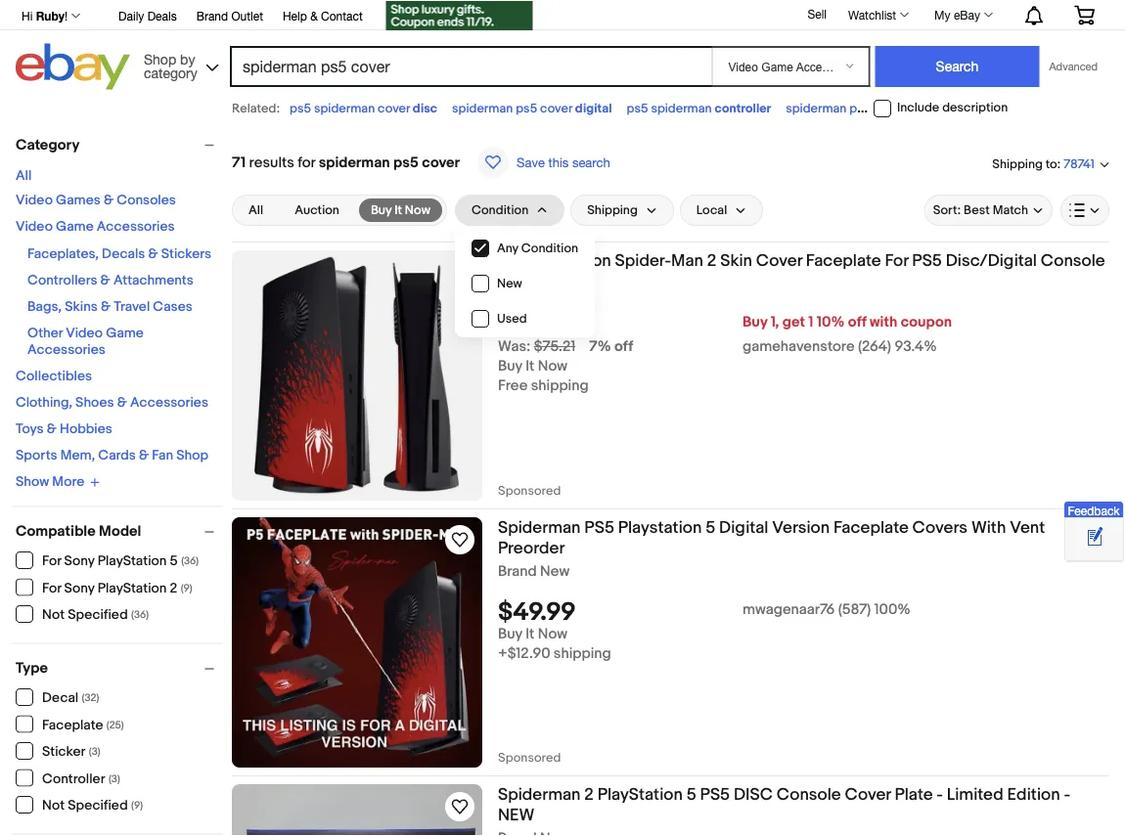 Task type: locate. For each thing, give the bounding box(es) containing it.
brand outlet link
[[196, 6, 263, 27]]

spiderman right controller
[[786, 101, 847, 116]]

2 horizontal spatial 5
[[706, 518, 716, 538]]

video games & consoles link
[[16, 192, 176, 209]]

game down games at the top left
[[56, 219, 94, 235]]

0 horizontal spatial cover
[[378, 101, 410, 116]]

spiderman 2 playstation 5 ps5 disc console cover plate - limited edition - new link
[[498, 785, 1110, 830]]

0 vertical spatial for
[[885, 251, 909, 271]]

bags, skins & travel cases link
[[27, 299, 193, 316]]

console inside limited edition spider-man 2 skin cover faceplate for ps5 disc/digital console brand new
[[1041, 251, 1106, 271]]

it inside gamehavenstore (264) 93.4% buy it now free shipping
[[526, 358, 535, 376]]

match
[[993, 203, 1029, 218]]

video up faceplates,
[[16, 219, 53, 235]]

sony down the compatible model
[[64, 553, 95, 570]]

all
[[16, 168, 32, 184], [249, 203, 263, 218]]

all down "category"
[[16, 168, 32, 184]]

0 vertical spatial console
[[1041, 251, 1106, 271]]

ps5 inside spiderman ps5 playstation 5 digital version faceplate covers with vent preorder brand new
[[585, 518, 615, 538]]

show
[[16, 474, 49, 491]]

now up '+$12.90'
[[538, 626, 568, 644]]

1 horizontal spatial -
[[1064, 785, 1071, 805]]

2 sony from the top
[[64, 580, 95, 597]]

buy it now
[[371, 203, 431, 218]]

0 vertical spatial shop
[[144, 51, 176, 67]]

0 vertical spatial cover
[[756, 251, 802, 271]]

cover inside limited edition spider-man 2 skin cover faceplate for ps5 disc/digital console brand new
[[756, 251, 802, 271]]

(9)
[[181, 582, 193, 595], [131, 800, 143, 813]]

0 horizontal spatial limited
[[498, 251, 555, 271]]

2 vertical spatial accessories
[[130, 395, 208, 412]]

ps5 up the shipping to : 78741
[[988, 101, 1010, 116]]

0 horizontal spatial ps5
[[585, 518, 615, 538]]

(3) inside sticker (3)
[[89, 746, 100, 759]]

now inside mwagenaar76 (587) 100% buy it now +$12.90 shipping
[[538, 626, 568, 644]]

0 vertical spatial edition
[[559, 251, 611, 271]]

0 vertical spatial specified
[[68, 607, 128, 624]]

sell link
[[799, 7, 836, 21]]

2 vertical spatial now
[[538, 626, 568, 644]]

brand left the outlet
[[196, 9, 228, 23]]

1 horizontal spatial console
[[1041, 251, 1106, 271]]

shipping for free
[[531, 377, 589, 395]]

accessories up "collectibles" link
[[27, 342, 106, 359]]

:
[[1058, 156, 1061, 172]]

limited edition spider-man 2 skin cover faceplate for ps5 disc/digital console heading
[[498, 251, 1106, 271]]

0 vertical spatial spiderman
[[498, 518, 581, 538]]

playstation
[[98, 553, 167, 570], [98, 580, 167, 597], [598, 785, 683, 805]]

5 inside spiderman 2 playstation 5 ps5 disc console cover plate - limited edition - new
[[687, 785, 697, 805]]

0 horizontal spatial (9)
[[131, 800, 143, 813]]

& up video game accessories
[[104, 192, 114, 209]]

(36)
[[181, 555, 199, 568], [131, 609, 149, 622]]

sort:
[[933, 203, 961, 218]]

faceplate inside limited edition spider-man 2 skin cover faceplate for ps5 disc/digital console brand new
[[806, 251, 881, 271]]

shipping right '+$12.90'
[[554, 646, 611, 663]]

2 vertical spatial video
[[66, 325, 103, 342]]

it for gamehavenstore (264) 93.4% buy it now free shipping
[[526, 358, 535, 376]]

shipping for shipping
[[587, 203, 638, 218]]

brand
[[196, 9, 228, 23], [498, 275, 537, 293], [498, 563, 537, 581]]

1 vertical spatial shipping
[[587, 203, 638, 218]]

sports
[[16, 448, 57, 464]]

1 vertical spatial edition
[[1008, 785, 1060, 805]]

78741
[[1064, 157, 1095, 172]]

for
[[885, 251, 909, 271], [42, 553, 61, 570], [42, 580, 61, 597]]

shop inside collectibles clothing, shoes & accessories toys & hobbies sports mem, cards & fan shop
[[176, 448, 208, 464]]

shipping
[[531, 377, 589, 395], [554, 646, 611, 663]]

0 vertical spatial 2
[[707, 251, 717, 271]]

5 for (36)
[[170, 553, 178, 570]]

new down preorder
[[540, 563, 570, 581]]

not for not specified (9)
[[42, 798, 65, 815]]

0 vertical spatial shipping
[[993, 156, 1043, 172]]

sony for for sony playstation 5
[[64, 553, 95, 570]]

2 down for sony playstation 5 (36)
[[170, 580, 177, 597]]

now down $75.21
[[538, 358, 568, 376]]

now for mwagenaar76 (587) 100% buy it now +$12.90 shipping
[[538, 626, 568, 644]]

1 vertical spatial (9)
[[131, 800, 143, 813]]

spiderman right watch spiderman 2 playstation 5 ps5 disc console cover plate - limited edition - new image
[[498, 785, 581, 805]]

1 horizontal spatial game
[[106, 325, 144, 342]]

condition inside any condition link
[[521, 241, 578, 256]]

brand down preorder
[[498, 563, 537, 581]]

1 horizontal spatial cover
[[845, 785, 891, 805]]

(36) down for sony playstation 2 (9)
[[131, 609, 149, 622]]

controllers
[[27, 273, 97, 289]]

more
[[52, 474, 84, 491]]

video for video game accessories
[[16, 219, 53, 235]]

buy it now link
[[359, 199, 442, 222]]

1 horizontal spatial all
[[249, 203, 263, 218]]

1 vertical spatial all
[[249, 203, 263, 218]]

faceplate up buy 1, get 1 10% off with coupon
[[806, 251, 881, 271]]

none submit inside shop by category banner
[[875, 46, 1040, 87]]

new down any condition
[[540, 275, 570, 293]]

0 vertical spatial not
[[42, 607, 65, 624]]

0 vertical spatial limited
[[498, 251, 555, 271]]

1 horizontal spatial 2
[[585, 785, 594, 805]]

cover left the "plate"
[[845, 785, 891, 805]]

shipping inside mwagenaar76 (587) 100% buy it now +$12.90 shipping
[[554, 646, 611, 663]]

specified for not specified (36)
[[68, 607, 128, 624]]

5 down compatible model dropdown button
[[170, 553, 178, 570]]

& right help
[[310, 9, 318, 23]]

1 sony from the top
[[64, 553, 95, 570]]

buy left 1,
[[743, 314, 768, 331]]

spiderman for spiderman 2 playstation 5 ps5 disc console cover plate - limited edition - new
[[498, 785, 581, 805]]

brand inside spiderman ps5 playstation 5 digital version faceplate covers with vent preorder brand new
[[498, 563, 537, 581]]

1 vertical spatial condition
[[521, 241, 578, 256]]

1 horizontal spatial off
[[848, 314, 867, 331]]

playstation for ps5
[[598, 785, 683, 805]]

1 vertical spatial (36)
[[131, 609, 149, 622]]

off left with
[[848, 314, 867, 331]]

shop right the fan
[[176, 448, 208, 464]]

for up with
[[885, 251, 909, 271]]

0 vertical spatial sony
[[64, 553, 95, 570]]

1 horizontal spatial shipping
[[993, 156, 1043, 172]]

shipping for +$12.90
[[554, 646, 611, 663]]

&
[[310, 9, 318, 23], [104, 192, 114, 209], [148, 246, 158, 263], [100, 273, 110, 289], [101, 299, 111, 316], [117, 395, 127, 412], [47, 421, 57, 438], [139, 448, 149, 464]]

condition inside dropdown button
[[472, 203, 529, 218]]

spider-
[[615, 251, 671, 271]]

cover down disc
[[422, 154, 460, 171]]

disc/digital
[[946, 251, 1037, 271]]

faceplate left covers on the right bottom of the page
[[834, 518, 909, 538]]

1 horizontal spatial limited
[[947, 785, 1004, 805]]

buy down 71 results for spiderman ps5 cover
[[371, 203, 392, 218]]

0 vertical spatial game
[[56, 219, 94, 235]]

it inside mwagenaar76 (587) 100% buy it now +$12.90 shipping
[[526, 626, 535, 644]]

playstation inside spiderman 2 playstation 5 ps5 disc console cover plate - limited edition - new
[[598, 785, 683, 805]]

5 inside spiderman ps5 playstation 5 digital version faceplate covers with vent preorder brand new
[[706, 518, 716, 538]]

2 inside spiderman 2 playstation 5 ps5 disc console cover plate - limited edition - new
[[585, 785, 594, 805]]

all link
[[16, 168, 32, 184], [237, 199, 275, 222]]

1 vertical spatial accessories
[[27, 342, 106, 359]]

(9) inside not specified (9)
[[131, 800, 143, 813]]

save this search button
[[472, 146, 616, 179]]

0 horizontal spatial (3)
[[89, 746, 100, 759]]

brand up used
[[498, 275, 537, 293]]

accessories up the fan
[[130, 395, 208, 412]]

buy up '+$12.90'
[[498, 626, 523, 644]]

2 horizontal spatial ps5
[[912, 251, 942, 271]]

preorder
[[498, 538, 565, 559]]

0 horizontal spatial all
[[16, 168, 32, 184]]

spiderman
[[498, 518, 581, 538], [498, 785, 581, 805]]

spiderman ps5 playstation 5 digital version faceplate covers with vent preorder brand new
[[498, 518, 1045, 581]]

main content containing $69.95
[[232, 126, 1110, 837]]

used
[[497, 311, 527, 327]]

it up '+$12.90'
[[526, 626, 535, 644]]

0 vertical spatial now
[[405, 203, 431, 218]]

now
[[405, 203, 431, 218], [538, 358, 568, 376], [538, 626, 568, 644]]

spiderman inside spiderman 2 playstation 5 ps5 disc console cover plate - limited edition - new
[[498, 785, 581, 805]]

type
[[16, 660, 48, 678]]

condition up any
[[472, 203, 529, 218]]

1 vertical spatial (3)
[[109, 773, 120, 786]]

0 vertical spatial off
[[848, 314, 867, 331]]

for for for sony playstation 2
[[42, 580, 61, 597]]

specified for not specified (9)
[[68, 798, 128, 815]]

1 vertical spatial limited
[[947, 785, 1004, 805]]

stickers
[[161, 246, 212, 263]]

specified down controller (3) on the bottom left of the page
[[68, 798, 128, 815]]

1 vertical spatial for
[[42, 553, 61, 570]]

plates
[[874, 101, 910, 116]]

shipping inside dropdown button
[[587, 203, 638, 218]]

spiderman right plates at the right top of the page
[[925, 101, 985, 116]]

for down compatible
[[42, 553, 61, 570]]

new inside spiderman ps5 playstation 5 digital version faceplate covers with vent preorder brand new
[[540, 563, 570, 581]]

(3) down faceplate (25)
[[89, 746, 100, 759]]

accessories down consoles
[[97, 219, 175, 235]]

1 spiderman from the top
[[498, 518, 581, 538]]

daily deals
[[119, 9, 177, 23]]

0 vertical spatial 5
[[706, 518, 716, 538]]

save this search
[[517, 155, 610, 170]]

1 horizontal spatial all link
[[237, 199, 275, 222]]

for up not specified (36)
[[42, 580, 61, 597]]

include description
[[897, 101, 1008, 116]]

not specified (36)
[[42, 607, 149, 624]]

off
[[848, 314, 867, 331], [615, 338, 633, 356]]

(9) inside for sony playstation 2 (9)
[[181, 582, 193, 595]]

accessories inside collectibles clothing, shoes & accessories toys & hobbies sports mem, cards & fan shop
[[130, 395, 208, 412]]

accessories
[[97, 219, 175, 235], [27, 342, 106, 359], [130, 395, 208, 412]]

spiderman up 71 results for spiderman ps5 cover
[[314, 101, 375, 116]]

(3) for controller
[[109, 773, 120, 786]]

0 vertical spatial faceplate
[[806, 251, 881, 271]]

to
[[1046, 156, 1058, 172]]

0 vertical spatial (36)
[[181, 555, 199, 568]]

0 horizontal spatial shipping
[[587, 203, 638, 218]]

2 vertical spatial ps5
[[700, 785, 730, 805]]

not for not specified (36)
[[42, 607, 65, 624]]

1 vertical spatial not
[[42, 798, 65, 815]]

main content
[[232, 126, 1110, 837]]

2 vertical spatial brand
[[498, 563, 537, 581]]

cover inside spiderman 2 playstation 5 ps5 disc console cover plate - limited edition - new
[[845, 785, 891, 805]]

0 vertical spatial condition
[[472, 203, 529, 218]]

buy up free
[[498, 358, 523, 376]]

it for mwagenaar76 (587) 100% buy it now +$12.90 shipping
[[526, 626, 535, 644]]

2 horizontal spatial 2
[[707, 251, 717, 271]]

0 vertical spatial playstation
[[98, 553, 167, 570]]

by
[[180, 51, 195, 67]]

video game accessories link
[[16, 219, 175, 235]]

1 vertical spatial playstation
[[98, 580, 167, 597]]

console down listing options selector. list view selected. "icon"
[[1041, 251, 1106, 271]]

2 right new
[[585, 785, 594, 805]]

0 horizontal spatial game
[[56, 219, 94, 235]]

hi
[[22, 9, 33, 23]]

limited right the "plate"
[[947, 785, 1004, 805]]

& right shoes
[[117, 395, 127, 412]]

it down was: $75.21
[[526, 358, 535, 376]]

2 vertical spatial playstation
[[598, 785, 683, 805]]

show more
[[16, 474, 84, 491]]

1 vertical spatial now
[[538, 358, 568, 376]]

for sony playstation 5 (36)
[[42, 553, 199, 570]]

shipping button
[[571, 195, 674, 226]]

2 left the skin
[[707, 251, 717, 271]]

2 vertical spatial 2
[[585, 785, 594, 805]]

shipping inside the shipping to : 78741
[[993, 156, 1043, 172]]

clothing, shoes & accessories link
[[16, 395, 208, 412]]

sony up not specified (36)
[[64, 580, 95, 597]]

now inside gamehavenstore (264) 93.4% buy it now free shipping
[[538, 358, 568, 376]]

brand inside account navigation
[[196, 9, 228, 23]]

cover left digital on the right of page
[[540, 101, 572, 116]]

1 specified from the top
[[68, 607, 128, 624]]

get the coupon image
[[386, 1, 533, 30]]

faceplates, decals & stickers link
[[27, 246, 212, 263]]

new
[[540, 275, 570, 293], [497, 276, 522, 291], [540, 563, 570, 581]]

video down 'skins'
[[66, 325, 103, 342]]

1 vertical spatial shipping
[[554, 646, 611, 663]]

0 vertical spatial shipping
[[531, 377, 589, 395]]

0 horizontal spatial off
[[615, 338, 633, 356]]

2 spiderman from the top
[[498, 785, 581, 805]]

condition right any
[[521, 241, 578, 256]]

edition inside limited edition spider-man 2 skin cover faceplate for ps5 disc/digital console brand new
[[559, 251, 611, 271]]

video left games at the top left
[[16, 192, 53, 209]]

2 not from the top
[[42, 798, 65, 815]]

1 vertical spatial sony
[[64, 580, 95, 597]]

0 horizontal spatial (36)
[[131, 609, 149, 622]]

2 vertical spatial for
[[42, 580, 61, 597]]

1 vertical spatial spiderman
[[498, 785, 581, 805]]

decals
[[102, 246, 145, 263]]

off right 7%
[[615, 338, 633, 356]]

video for video games & consoles
[[16, 192, 53, 209]]

shop by category banner
[[11, 0, 1110, 95]]

2 vertical spatial it
[[526, 626, 535, 644]]

controllers & attachments link
[[27, 273, 193, 289]]

buy inside gamehavenstore (264) 93.4% buy it now free shipping
[[498, 358, 523, 376]]

1 vertical spatial it
[[526, 358, 535, 376]]

1 vertical spatial ps5
[[585, 518, 615, 538]]

limited
[[498, 251, 555, 271], [947, 785, 1004, 805]]

ebay
[[954, 8, 981, 22]]

(36) down compatible model dropdown button
[[181, 555, 199, 568]]

$49.99
[[498, 598, 576, 628]]

0 horizontal spatial edition
[[559, 251, 611, 271]]

it down 71 results for spiderman ps5 cover
[[395, 203, 402, 218]]

shipping inside gamehavenstore (264) 93.4% buy it now free shipping
[[531, 377, 589, 395]]

(3) up not specified (9)
[[109, 773, 120, 786]]

& up "bags, skins & travel cases" link
[[100, 273, 110, 289]]

1 horizontal spatial ps5
[[700, 785, 730, 805]]

1 horizontal spatial (3)
[[109, 773, 120, 786]]

sony for for sony playstation 2
[[64, 580, 95, 597]]

cover left disc
[[378, 101, 410, 116]]

ps5 left playstation on the right
[[585, 518, 615, 538]]

0 vertical spatial brand
[[196, 9, 228, 23]]

0 horizontal spatial all link
[[16, 168, 32, 184]]

disc
[[734, 785, 773, 805]]

spiderman
[[314, 101, 375, 116], [452, 101, 513, 116], [651, 101, 712, 116], [786, 101, 847, 116], [925, 101, 985, 116], [319, 154, 390, 171]]

None submit
[[875, 46, 1040, 87]]

1 vertical spatial specified
[[68, 798, 128, 815]]

version
[[772, 518, 830, 538]]

cover
[[756, 251, 802, 271], [845, 785, 891, 805]]

ps5
[[290, 101, 311, 116], [516, 101, 537, 116], [627, 101, 648, 116], [850, 101, 871, 116], [988, 101, 1010, 116], [393, 154, 419, 171]]

limited down the condition dropdown button
[[498, 251, 555, 271]]

-
[[937, 785, 943, 805], [1064, 785, 1071, 805]]

shipping left to
[[993, 156, 1043, 172]]

man
[[671, 251, 704, 271]]

spiderman left controller
[[651, 101, 712, 116]]

not down controller
[[42, 798, 65, 815]]

1 vertical spatial video
[[16, 219, 53, 235]]

all down results
[[249, 203, 263, 218]]

faceplates, decals & stickers controllers & attachments bags, skins & travel cases other video game accessories
[[27, 246, 212, 359]]

1 vertical spatial shop
[[176, 448, 208, 464]]

1 vertical spatial game
[[106, 325, 144, 342]]

game down travel
[[106, 325, 144, 342]]

gamehavenstore (264) 93.4% buy it now free shipping
[[498, 338, 937, 395]]

2 inside limited edition spider-man 2 skin cover faceplate for ps5 disc/digital console brand new
[[707, 251, 717, 271]]

ps5 left disc
[[700, 785, 730, 805]]

shop left by
[[144, 51, 176, 67]]

0 horizontal spatial 2
[[170, 580, 177, 597]]

cover for ps5
[[540, 101, 572, 116]]

collectibles link
[[16, 368, 92, 385]]

7%
[[589, 338, 611, 356]]

skins
[[65, 299, 98, 316]]

0 vertical spatial (9)
[[181, 582, 193, 595]]

(3) inside controller (3)
[[109, 773, 120, 786]]

1 horizontal spatial (36)
[[181, 555, 199, 568]]

hobbies
[[60, 421, 112, 438]]

2 horizontal spatial cover
[[540, 101, 572, 116]]

5 for digital
[[706, 518, 716, 538]]

console right disc
[[777, 785, 841, 805]]

spiderman down search for anything text box
[[452, 101, 513, 116]]

cover right the skin
[[756, 251, 802, 271]]

help & contact
[[283, 9, 363, 23]]

limited inside spiderman 2 playstation 5 ps5 disc console cover plate - limited edition - new
[[947, 785, 1004, 805]]

spiderman 2 playstation 5 ps5 disc console cover plate - limited edition - new image
[[232, 785, 482, 837]]

faceplate up sticker (3)
[[42, 717, 103, 734]]

ps5 inside spiderman 2 playstation 5 ps5 disc console cover plate - limited edition - new
[[700, 785, 730, 805]]

not up the type
[[42, 607, 65, 624]]

specified down for sony playstation 2 (9)
[[68, 607, 128, 624]]

!
[[65, 9, 68, 23]]

5 left disc
[[687, 785, 697, 805]]

mwagenaar76
[[743, 602, 835, 619]]

0 vertical spatial video
[[16, 192, 53, 209]]

now down 71 results for spiderman ps5 cover
[[405, 203, 431, 218]]

all link down results
[[237, 199, 275, 222]]

2 specified from the top
[[68, 798, 128, 815]]

my
[[935, 8, 951, 22]]

1 - from the left
[[937, 785, 943, 805]]

all link down "category"
[[16, 168, 32, 184]]

1 horizontal spatial edition
[[1008, 785, 1060, 805]]

shipping down $75.21
[[531, 377, 589, 395]]

ps5 down sort:
[[912, 251, 942, 271]]

0 horizontal spatial cover
[[756, 251, 802, 271]]

1 vertical spatial 5
[[170, 553, 178, 570]]

1 horizontal spatial cover
[[422, 154, 460, 171]]

1 vertical spatial console
[[777, 785, 841, 805]]

it inside text box
[[395, 203, 402, 218]]

decal (32)
[[42, 690, 99, 707]]

1 not from the top
[[42, 607, 65, 624]]

spiderman right watch spiderman ps5 playstation 5 digital version faceplate covers with vent preorder icon
[[498, 518, 581, 538]]

spiderman inside spiderman ps5 playstation 5 digital version faceplate covers with vent preorder brand new
[[498, 518, 581, 538]]

1 vertical spatial faceplate
[[834, 518, 909, 538]]

shipping down search
[[587, 203, 638, 218]]

1 vertical spatial cover
[[845, 785, 891, 805]]

best
[[964, 203, 990, 218]]

5 left digital
[[706, 518, 716, 538]]

0 horizontal spatial -
[[937, 785, 943, 805]]

2 vertical spatial 5
[[687, 785, 697, 805]]

playstation for (36)
[[98, 553, 167, 570]]

71
[[232, 154, 246, 171]]

new down any
[[497, 276, 522, 291]]



Task type: describe. For each thing, give the bounding box(es) containing it.
cover for spiderman
[[378, 101, 410, 116]]

buy inside mwagenaar76 (587) 100% buy it now +$12.90 shipping
[[498, 626, 523, 644]]

shipping for shipping to : 78741
[[993, 156, 1043, 172]]

Buy It Now selected text field
[[371, 202, 431, 219]]

covers
[[913, 518, 968, 538]]

& left the fan
[[139, 448, 149, 464]]

help & contact link
[[283, 6, 363, 27]]

compatible model button
[[16, 523, 223, 541]]

deals
[[147, 9, 177, 23]]

advanced link
[[1040, 47, 1108, 86]]

shipping to : 78741
[[993, 156, 1095, 172]]

0 vertical spatial accessories
[[97, 219, 175, 235]]

listing options selector. list view selected. image
[[1070, 203, 1101, 218]]

shoes
[[75, 395, 114, 412]]

decal
[[42, 690, 78, 707]]

disc
[[413, 101, 437, 116]]

1,
[[771, 314, 779, 331]]

limited inside limited edition spider-man 2 skin cover faceplate for ps5 disc/digital console brand new
[[498, 251, 555, 271]]

1 vertical spatial off
[[615, 338, 633, 356]]

sort: best match
[[933, 203, 1029, 218]]

spiderman ps5 cover digital
[[452, 101, 612, 116]]

game inside faceplates, decals & stickers controllers & attachments bags, skins & travel cases other video game accessories
[[106, 325, 144, 342]]

free
[[498, 377, 528, 395]]

shop by category
[[144, 51, 197, 81]]

spiderman ps5 plates
[[786, 101, 910, 116]]

watch spiderman ps5 playstation 5 digital version faceplate covers with vent preorder image
[[448, 528, 472, 552]]

with
[[870, 314, 898, 331]]

& inside help & contact link
[[310, 9, 318, 23]]

local button
[[680, 195, 764, 226]]

include
[[897, 101, 940, 116]]

plate
[[895, 785, 933, 805]]

faceplate inside spiderman ps5 playstation 5 digital version faceplate covers with vent preorder brand new
[[834, 518, 909, 538]]

(264)
[[858, 338, 892, 356]]

now inside text box
[[405, 203, 431, 218]]

daily deals link
[[119, 6, 177, 27]]

1 vertical spatial all link
[[237, 199, 275, 222]]

toys
[[16, 421, 44, 438]]

compatible model
[[16, 523, 141, 541]]

2 vertical spatial faceplate
[[42, 717, 103, 734]]

ps5 up buy it now
[[393, 154, 419, 171]]

& right 'skins'
[[101, 299, 111, 316]]

(3) for sticker
[[89, 746, 100, 759]]

(25)
[[107, 719, 124, 732]]

with
[[972, 518, 1006, 538]]

spiderman ps5 playstation 5 digital version faceplate covers with vent preorder image
[[232, 518, 482, 768]]

my ebay link
[[924, 3, 1002, 26]]

video inside faceplates, decals & stickers controllers & attachments bags, skins & travel cases other video game accessories
[[66, 325, 103, 342]]

category
[[144, 65, 197, 81]]

0 vertical spatial all
[[16, 168, 32, 184]]

ps5 spiderman controller
[[627, 101, 771, 116]]

watchlist link
[[838, 3, 918, 26]]

spiderman ps5 playstation 5 digital version faceplate covers with vent preorder heading
[[498, 518, 1045, 559]]

+$12.90
[[498, 646, 551, 663]]

fan
[[152, 448, 173, 464]]

(36) inside not specified (36)
[[131, 609, 149, 622]]

for inside limited edition spider-man 2 skin cover faceplate for ps5 disc/digital console brand new
[[885, 251, 909, 271]]

spiderman 2 playstation 5 ps5 disc console cover plate - limited edition - new heading
[[498, 785, 1071, 826]]

0 vertical spatial all link
[[16, 168, 32, 184]]

condition button
[[455, 195, 565, 226]]

ruby
[[36, 9, 65, 23]]

2 - from the left
[[1064, 785, 1071, 805]]

limited edition spider-man 2 skin cover faceplate for ps5 disc/digital console brand new
[[498, 251, 1106, 293]]

accessories inside faceplates, decals & stickers controllers & attachments bags, skins & travel cases other video game accessories
[[27, 342, 106, 359]]

brand inside limited edition spider-man 2 skin cover faceplate for ps5 disc/digital console brand new
[[498, 275, 537, 293]]

now for gamehavenstore (264) 93.4% buy it now free shipping
[[538, 358, 568, 376]]

93.4%
[[895, 338, 937, 356]]

skin
[[720, 251, 753, 271]]

playstation for (9)
[[98, 580, 167, 597]]

limited edition spider-man 2 skin cover faceplate for ps5 disc/digital console image
[[232, 251, 482, 501]]

shop inside the shop by category
[[144, 51, 176, 67]]

auction link
[[283, 199, 351, 222]]

& up attachments
[[148, 246, 158, 263]]

collectibles
[[16, 368, 92, 385]]

console inside spiderman 2 playstation 5 ps5 disc console cover plate - limited edition - new
[[777, 785, 841, 805]]

watch spiderman 2 playstation 5 ps5 disc console cover plate - limited edition - new image
[[448, 796, 472, 819]]

spiderman for spiderman ps5 playstation 5 digital version faceplate covers with vent preorder brand new
[[498, 518, 581, 538]]

5 for ps5
[[687, 785, 697, 805]]

results
[[249, 154, 294, 171]]

controller
[[715, 101, 771, 116]]

1 vertical spatial 2
[[170, 580, 177, 597]]

watchlist
[[848, 8, 897, 22]]

shop by category button
[[135, 44, 223, 86]]

for for for sony playstation 5
[[42, 553, 61, 570]]

advanced
[[1050, 60, 1098, 73]]

digital
[[575, 101, 612, 116]]

buy inside buy it now text box
[[371, 203, 392, 218]]

get
[[783, 314, 805, 331]]

(587)
[[838, 602, 871, 619]]

account navigation
[[11, 0, 1110, 33]]

video game accessories
[[16, 219, 175, 235]]

contact
[[321, 9, 363, 23]]

related:
[[232, 101, 280, 116]]

ps5 right digital on the right of page
[[627, 101, 648, 116]]

search
[[572, 155, 610, 170]]

Search for anything text field
[[233, 48, 708, 85]]

$69.95
[[498, 310, 575, 341]]

(32)
[[82, 692, 99, 705]]

limited edition spider-man 2 skin cover faceplate for ps5 disc/digital console link
[[498, 251, 1110, 275]]

sell
[[808, 7, 827, 21]]

for sony playstation 2 (9)
[[42, 580, 193, 597]]

consoles
[[117, 192, 176, 209]]

feedback
[[1068, 504, 1120, 518]]

buy 1, get 1 10% off with coupon
[[743, 314, 952, 331]]

coupon
[[901, 314, 952, 331]]

mem,
[[60, 448, 95, 464]]

spiderman ps5 playstation 5 digital version faceplate covers with vent preorder link
[[498, 518, 1110, 563]]

ps5 spiderman cover disc
[[290, 101, 437, 116]]

spiderman ps5
[[925, 101, 1013, 116]]

ps5 up save
[[516, 101, 537, 116]]

any condition
[[497, 241, 578, 256]]

ps5 right related:
[[290, 101, 311, 116]]

spiderman 2 playstation 5 ps5 disc console cover plate - limited edition - new
[[498, 785, 1071, 826]]

edition inside spiderman 2 playstation 5 ps5 disc console cover plate - limited edition - new
[[1008, 785, 1060, 805]]

controller (3)
[[42, 771, 120, 788]]

& right the toys
[[47, 421, 57, 438]]

auction
[[295, 203, 340, 218]]

other
[[27, 325, 63, 342]]

hi ruby !
[[22, 9, 68, 23]]

help
[[283, 9, 307, 23]]

playstation
[[618, 518, 702, 538]]

cards
[[98, 448, 136, 464]]

gamehavenstore
[[743, 338, 855, 356]]

cases
[[153, 299, 193, 316]]

collectibles clothing, shoes & accessories toys & hobbies sports mem, cards & fan shop
[[16, 368, 208, 464]]

(36) inside for sony playstation 5 (36)
[[181, 555, 199, 568]]

ps5 inside limited edition spider-man 2 skin cover faceplate for ps5 disc/digital console brand new
[[912, 251, 942, 271]]

your shopping cart image
[[1074, 5, 1096, 25]]

faceplates,
[[27, 246, 99, 263]]

controller
[[42, 771, 105, 788]]

ps5 left plates at the right top of the page
[[850, 101, 871, 116]]

new inside limited edition spider-man 2 skin cover faceplate for ps5 disc/digital console brand new
[[540, 275, 570, 293]]

for
[[298, 154, 315, 171]]

category
[[16, 136, 80, 154]]

any
[[497, 241, 519, 256]]

spiderman right for
[[319, 154, 390, 171]]



Task type: vqa. For each thing, say whether or not it's contained in the screenshot.
Type "dropdown button"
yes



